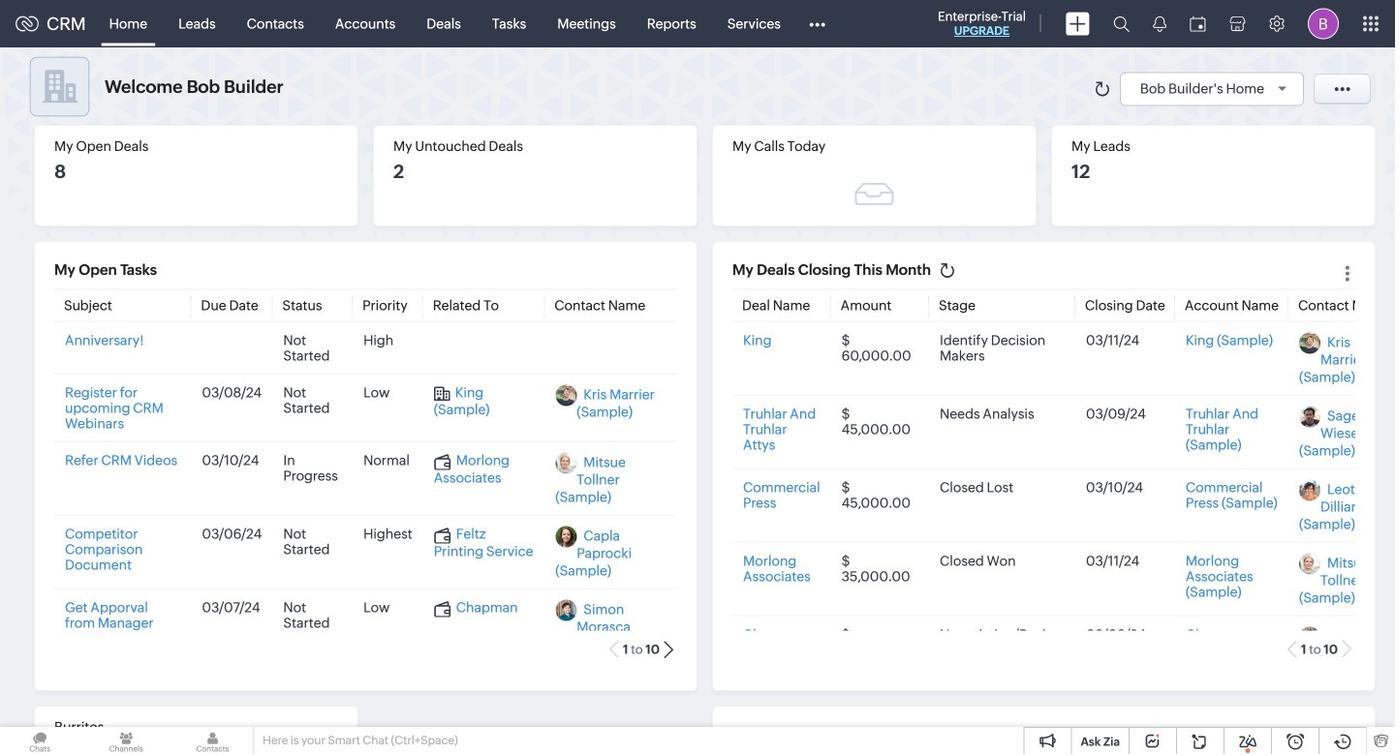 Task type: locate. For each thing, give the bounding box(es) containing it.
calendar image
[[1190, 16, 1206, 31]]

profile image
[[1308, 8, 1339, 39]]

create menu element
[[1054, 0, 1102, 47]]

channels image
[[86, 728, 166, 755]]

chats image
[[0, 728, 80, 755]]

contacts image
[[173, 728, 252, 755]]



Task type: describe. For each thing, give the bounding box(es) containing it.
signals image
[[1153, 16, 1167, 32]]

logo image
[[16, 16, 39, 31]]

search element
[[1102, 0, 1141, 47]]

search image
[[1113, 16, 1130, 32]]

Other Modules field
[[796, 8, 838, 39]]

profile element
[[1296, 0, 1351, 47]]

create menu image
[[1066, 12, 1090, 35]]

signals element
[[1141, 0, 1178, 47]]



Task type: vqa. For each thing, say whether or not it's contained in the screenshot.
Purchase Order Reports link
no



